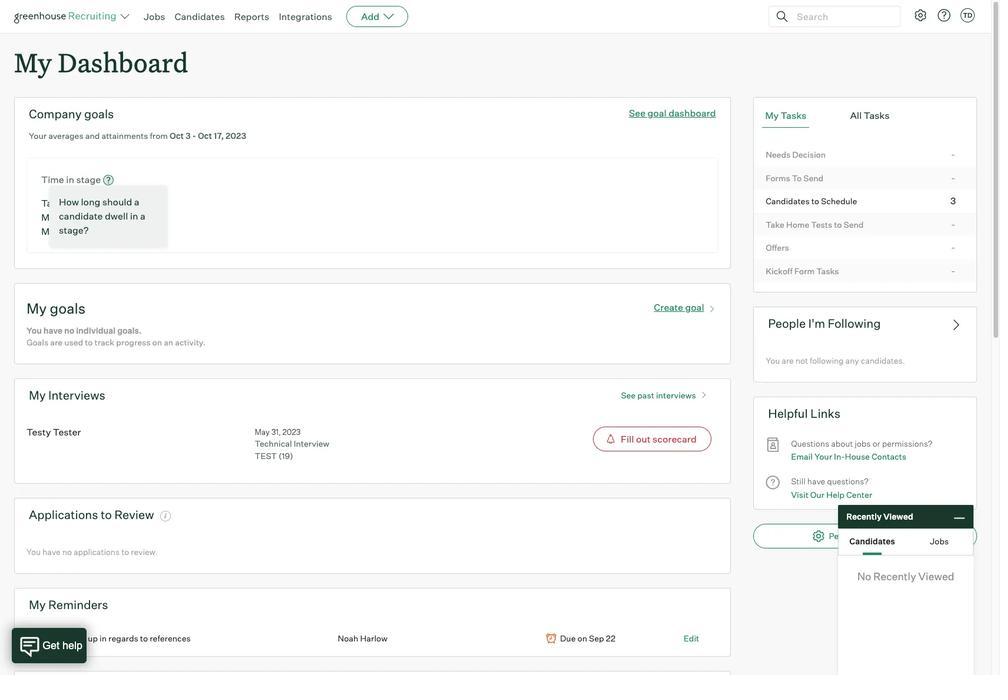 Task type: describe. For each thing, give the bounding box(es) containing it.
target: 65 hrs my average: - my attainment: -
[[41, 197, 114, 237]]

visit our help center link
[[791, 489, 872, 502]]

needs decision
[[766, 150, 826, 160]]

2 horizontal spatial candidates
[[849, 536, 895, 546]]

time in
[[41, 174, 76, 185]]

an
[[164, 337, 173, 347]]

interview
[[294, 439, 329, 449]]

1 horizontal spatial viewed
[[918, 570, 954, 583]]

in inside how long should a candidate dwell in a stage?
[[130, 210, 138, 222]]

helpful links
[[768, 406, 840, 421]]

candidates link
[[175, 11, 225, 22]]

home
[[786, 220, 809, 230]]

due on sep 22
[[560, 634, 615, 644]]

you for you are not following any candidates.
[[766, 356, 780, 366]]

how
[[59, 196, 79, 208]]

goals for company goals
[[84, 107, 114, 121]]

you are not following any candidates.
[[766, 356, 905, 366]]

form
[[794, 266, 815, 276]]

noah harlow link
[[338, 634, 388, 644]]

see for company goals
[[629, 107, 646, 119]]

edit
[[684, 634, 699, 644]]

my for dashboard
[[14, 45, 52, 80]]

forms to send
[[766, 173, 824, 183]]

1 vertical spatial are
[[782, 356, 794, 366]]

my tasks
[[765, 110, 807, 121]]

candidates to schedule
[[766, 196, 857, 206]]

still have questions? visit our help center
[[791, 477, 872, 500]]

and
[[85, 131, 100, 141]]

(19)
[[279, 451, 293, 461]]

tasks for my tasks
[[781, 110, 807, 121]]

my for interviews
[[29, 388, 46, 403]]

people
[[768, 316, 806, 331]]

time
[[41, 174, 64, 185]]

progress
[[116, 337, 151, 347]]

needs
[[766, 150, 791, 160]]

you have no applications to review.
[[27, 547, 158, 557]]

long
[[81, 196, 100, 208]]

stage?
[[59, 224, 89, 236]]

testy tester
[[27, 426, 81, 438]]

kickoff form tasks
[[766, 266, 839, 276]]

2 oct from the left
[[198, 131, 212, 141]]

to left review.
[[121, 547, 129, 557]]

candidates.
[[861, 356, 905, 366]]

people i'm following
[[768, 316, 881, 331]]

0 vertical spatial jobs
[[144, 11, 165, 22]]

email your in-house contacts link
[[791, 451, 906, 464]]

dashboard for my dashboard
[[58, 45, 188, 80]]

not
[[796, 356, 808, 366]]

schedule
[[821, 196, 857, 206]]

to right regards
[[140, 634, 148, 644]]

testy
[[27, 426, 51, 438]]

2 vertical spatial have
[[43, 547, 60, 557]]

still
[[791, 477, 806, 487]]

out
[[636, 433, 651, 445]]

questions about jobs or permissions? email your in-house contacts
[[791, 439, 932, 462]]

see past interviews link
[[615, 385, 716, 400]]

center
[[846, 490, 872, 500]]

reminders
[[48, 598, 108, 612]]

1 vertical spatial recently
[[874, 570, 916, 583]]

are inside you have no individual goals. goals are used to track progress on an activity.
[[50, 337, 63, 347]]

td button
[[961, 8, 975, 22]]

my for goals
[[27, 300, 47, 317]]

activity.
[[175, 337, 205, 347]]

or
[[873, 439, 880, 449]]

dashboard for personalize dashboard
[[875, 531, 918, 541]]

to inside you have no individual goals. goals are used to track progress on an activity.
[[85, 337, 93, 347]]

65
[[75, 197, 87, 209]]

past
[[637, 390, 654, 400]]

test
[[255, 451, 277, 461]]

integrations link
[[279, 11, 332, 22]]

1 horizontal spatial tasks
[[816, 266, 839, 276]]

you have no individual goals. goals are used to track progress on an activity.
[[27, 326, 205, 347]]

1 oct from the left
[[170, 131, 184, 141]]

following
[[810, 356, 844, 366]]

see goal dashboard
[[629, 107, 716, 119]]

scorecard
[[653, 433, 697, 445]]

average:
[[57, 211, 95, 223]]

tab list containing my tasks
[[762, 104, 968, 128]]

31,
[[271, 427, 281, 437]]

no for individual
[[64, 326, 74, 336]]

jobs link
[[144, 11, 165, 22]]

1 horizontal spatial on
[[577, 634, 587, 644]]

greenhouse recruiting image
[[14, 9, 120, 24]]

individual
[[76, 326, 116, 336]]

testy tester link
[[27, 426, 81, 438]]

1 horizontal spatial in
[[100, 634, 107, 644]]

dwell
[[105, 210, 128, 222]]

sep
[[589, 634, 604, 644]]

create
[[654, 301, 683, 313]]

personalize dashboard
[[829, 531, 918, 541]]

1 horizontal spatial a
[[140, 210, 145, 222]]

edit link
[[684, 634, 699, 644]]

fill
[[621, 433, 634, 445]]

goal for my goals
[[685, 301, 704, 313]]

stage
[[76, 174, 101, 185]]

any
[[846, 356, 859, 366]]

1 horizontal spatial jobs
[[930, 536, 949, 546]]

your inside questions about jobs or permissions? email your in-house contacts
[[814, 452, 832, 462]]

links
[[810, 406, 840, 421]]

noah
[[338, 634, 358, 644]]

kickoff
[[766, 266, 793, 276]]

to up take home tests to send
[[811, 196, 819, 206]]

reports link
[[234, 11, 269, 22]]



Task type: vqa. For each thing, say whether or not it's contained in the screenshot.


Task type: locate. For each thing, give the bounding box(es) containing it.
0 horizontal spatial your
[[29, 131, 47, 141]]

recently viewed
[[846, 512, 913, 522]]

0 horizontal spatial dashboard
[[58, 45, 188, 80]]

forms
[[766, 173, 790, 183]]

to down "individual"
[[85, 337, 93, 347]]

0 horizontal spatial 2023
[[226, 131, 246, 141]]

0 vertical spatial see
[[629, 107, 646, 119]]

my goals
[[27, 300, 85, 317]]

2 vertical spatial you
[[27, 547, 41, 557]]

in-
[[834, 452, 845, 462]]

averages
[[48, 131, 83, 141]]

follow
[[61, 634, 86, 644]]

0 vertical spatial dashboard
[[58, 45, 188, 80]]

all tasks button
[[847, 104, 893, 128]]

from
[[150, 131, 168, 141]]

1 vertical spatial tab list
[[839, 529, 973, 555]]

2023 right 31, on the bottom of the page
[[282, 427, 301, 437]]

have inside you have no individual goals. goals are used to track progress on an activity.
[[43, 326, 63, 336]]

tasks up "needs decision"
[[781, 110, 807, 121]]

0 vertical spatial you
[[27, 326, 42, 336]]

to
[[811, 196, 819, 206], [834, 220, 842, 230], [85, 337, 93, 347], [101, 508, 112, 523], [121, 547, 129, 557], [140, 634, 148, 644]]

2023 inside may 31, 2023 technical interview test (19)
[[282, 427, 301, 437]]

attainments
[[102, 131, 148, 141]]

up
[[88, 634, 98, 644]]

candidates for candidates link on the top left of page
[[175, 11, 225, 22]]

2 vertical spatial candidates
[[849, 536, 895, 546]]

you up goals
[[27, 326, 42, 336]]

interviews
[[48, 388, 105, 403]]

candidates for candidates to schedule
[[766, 196, 810, 206]]

0 horizontal spatial goal
[[648, 107, 667, 119]]

review
[[114, 508, 154, 523]]

0 vertical spatial 2023
[[226, 131, 246, 141]]

0 horizontal spatial 3
[[186, 131, 191, 141]]

my down target:
[[41, 211, 55, 223]]

0 vertical spatial have
[[43, 326, 63, 336]]

0 horizontal spatial send
[[803, 173, 824, 183]]

dashboard down jobs link
[[58, 45, 188, 80]]

applications
[[29, 508, 98, 523]]

tasks right all
[[864, 110, 890, 121]]

1 horizontal spatial oct
[[198, 131, 212, 141]]

configure image
[[913, 8, 928, 22]]

you for you have no individual goals. goals are used to track progress on an activity.
[[27, 326, 42, 336]]

my up company
[[14, 45, 52, 80]]

no recently viewed
[[857, 570, 954, 583]]

noah harlow
[[338, 634, 388, 644]]

see
[[629, 107, 646, 119], [621, 390, 636, 400]]

are left used
[[50, 337, 63, 347]]

regards
[[108, 634, 138, 644]]

tests
[[811, 220, 832, 230]]

you inside you have no individual goals. goals are used to track progress on an activity.
[[27, 326, 42, 336]]

1 vertical spatial goal
[[685, 301, 704, 313]]

attainment:
[[57, 225, 108, 237]]

candidates right jobs link
[[175, 11, 225, 22]]

1 vertical spatial 2023
[[282, 427, 301, 437]]

0 vertical spatial 3
[[186, 131, 191, 141]]

jobs
[[855, 439, 871, 449]]

goal right the create
[[685, 301, 704, 313]]

0 horizontal spatial in
[[66, 174, 74, 185]]

my up needs
[[765, 110, 779, 121]]

1 vertical spatial a
[[140, 210, 145, 222]]

to
[[792, 173, 802, 183]]

your left in-
[[814, 452, 832, 462]]

candidate
[[59, 210, 103, 222]]

2 horizontal spatial tasks
[[864, 110, 890, 121]]

1 horizontal spatial goal
[[685, 301, 704, 313]]

1 vertical spatial on
[[577, 634, 587, 644]]

0 vertical spatial no
[[64, 326, 74, 336]]

recently right no
[[874, 570, 916, 583]]

jobs up no recently viewed
[[930, 536, 949, 546]]

dashboard inside "link"
[[875, 531, 918, 541]]

1 vertical spatial your
[[814, 452, 832, 462]]

harlow
[[360, 634, 388, 644]]

my up testy
[[29, 388, 46, 403]]

how long should a candidate dwell in a stage? tooltip
[[49, 186, 167, 247]]

following
[[828, 316, 881, 331]]

company goals
[[29, 107, 114, 121]]

2023 right the 17,
[[226, 131, 246, 141]]

track
[[95, 337, 114, 347]]

0 vertical spatial goal
[[648, 107, 667, 119]]

1 horizontal spatial send
[[844, 220, 864, 230]]

-
[[192, 131, 196, 141], [951, 149, 955, 160], [951, 172, 955, 184], [97, 211, 101, 223], [951, 218, 955, 230], [110, 225, 114, 237], [951, 242, 955, 253], [951, 265, 955, 277]]

see left dashboard
[[629, 107, 646, 119]]

goals up used
[[50, 300, 85, 317]]

my for reminders
[[29, 598, 46, 612]]

to right "tests" in the top of the page
[[834, 220, 842, 230]]

you left not
[[766, 356, 780, 366]]

have for are
[[43, 326, 63, 336]]

visit
[[791, 490, 809, 500]]

my left reminders
[[29, 598, 46, 612]]

add
[[361, 11, 379, 22]]

my tasks button
[[762, 104, 809, 128]]

candidates down recently viewed
[[849, 536, 895, 546]]

0 horizontal spatial a
[[134, 196, 139, 208]]

0 vertical spatial send
[[803, 173, 824, 183]]

0 horizontal spatial candidates
[[175, 11, 225, 22]]

goals.
[[117, 326, 142, 336]]

1 vertical spatial jobs
[[930, 536, 949, 546]]

0 vertical spatial in
[[66, 174, 74, 185]]

have for center
[[807, 477, 825, 487]]

my inside button
[[765, 110, 779, 121]]

1 vertical spatial candidates
[[766, 196, 810, 206]]

applications to review
[[29, 508, 154, 523]]

jobs left candidates link on the top left of page
[[144, 11, 165, 22]]

0 vertical spatial candidates
[[175, 11, 225, 22]]

my reminders
[[29, 598, 108, 612]]

on inside you have no individual goals. goals are used to track progress on an activity.
[[152, 337, 162, 347]]

our
[[810, 490, 825, 500]]

you
[[27, 326, 42, 336], [766, 356, 780, 366], [27, 547, 41, 557]]

technical
[[255, 439, 292, 449]]

your down company
[[29, 131, 47, 141]]

3
[[186, 131, 191, 141], [950, 195, 956, 207]]

oct left the 17,
[[198, 131, 212, 141]]

1 vertical spatial no
[[62, 547, 72, 557]]

0 vertical spatial are
[[50, 337, 63, 347]]

tab list
[[762, 104, 968, 128], [839, 529, 973, 555]]

offers
[[766, 243, 789, 253]]

used
[[64, 337, 83, 347]]

have up goals
[[43, 326, 63, 336]]

in
[[66, 174, 74, 185], [130, 210, 138, 222], [100, 634, 107, 644]]

contacts
[[872, 452, 906, 462]]

company
[[29, 107, 82, 121]]

in right up
[[100, 634, 107, 644]]

my left stage?
[[41, 225, 55, 237]]

0 horizontal spatial jobs
[[144, 11, 165, 22]]

on left "an"
[[152, 337, 162, 347]]

goals up and
[[84, 107, 114, 121]]

recently
[[846, 512, 882, 522], [874, 570, 916, 583]]

goals
[[84, 107, 114, 121], [50, 300, 85, 317]]

tasks for all tasks
[[864, 110, 890, 121]]

you down the applications
[[27, 547, 41, 557]]

tab list containing candidates
[[839, 529, 973, 555]]

no inside you have no individual goals. goals are used to track progress on an activity.
[[64, 326, 74, 336]]

email
[[791, 452, 813, 462]]

review.
[[131, 547, 158, 557]]

your averages and attainments from oct 3 - oct 17, 2023
[[29, 131, 246, 141]]

td button
[[958, 6, 977, 25]]

0 horizontal spatial on
[[152, 337, 162, 347]]

my for tasks
[[765, 110, 779, 121]]

1 vertical spatial dashboard
[[875, 531, 918, 541]]

have up our
[[807, 477, 825, 487]]

interviews
[[656, 390, 696, 400]]

oct right from
[[170, 131, 184, 141]]

1 horizontal spatial 3
[[950, 195, 956, 207]]

a
[[134, 196, 139, 208], [140, 210, 145, 222]]

my interviews
[[29, 388, 105, 403]]

1 vertical spatial in
[[130, 210, 138, 222]]

create goal
[[654, 301, 704, 313]]

a right should
[[134, 196, 139, 208]]

1 vertical spatial viewed
[[918, 570, 954, 583]]

no left applications
[[62, 547, 72, 557]]

helpful
[[768, 406, 808, 421]]

see left past
[[621, 390, 636, 400]]

all tasks
[[850, 110, 890, 121]]

1 vertical spatial have
[[807, 477, 825, 487]]

0 vertical spatial recently
[[846, 512, 882, 522]]

are left not
[[782, 356, 794, 366]]

1 vertical spatial see
[[621, 390, 636, 400]]

people i'm following link
[[753, 307, 977, 340]]

permissions?
[[882, 439, 932, 449]]

take
[[766, 220, 784, 230]]

have inside 'still have questions? visit our help center'
[[807, 477, 825, 487]]

in right time
[[66, 174, 74, 185]]

you for you have no applications to review.
[[27, 547, 41, 557]]

0 vertical spatial viewed
[[883, 512, 913, 522]]

0 horizontal spatial viewed
[[883, 512, 913, 522]]

0 horizontal spatial oct
[[170, 131, 184, 141]]

1 vertical spatial send
[[844, 220, 864, 230]]

see for my interviews
[[621, 390, 636, 400]]

0 vertical spatial tab list
[[762, 104, 968, 128]]

send down schedule
[[844, 220, 864, 230]]

my up goals
[[27, 300, 47, 317]]

0 horizontal spatial are
[[50, 337, 63, 347]]

candidates
[[175, 11, 225, 22], [766, 196, 810, 206], [849, 536, 895, 546]]

0 vertical spatial your
[[29, 131, 47, 141]]

1 vertical spatial 3
[[950, 195, 956, 207]]

house
[[845, 452, 870, 462]]

no up used
[[64, 326, 74, 336]]

questions
[[791, 439, 829, 449]]

decision
[[792, 150, 826, 160]]

0 vertical spatial goals
[[84, 107, 114, 121]]

dashboard down recently viewed
[[875, 531, 918, 541]]

goal left dashboard
[[648, 107, 667, 119]]

22
[[606, 634, 615, 644]]

0 vertical spatial on
[[152, 337, 162, 347]]

personalize dashboard link
[[753, 524, 977, 549]]

candidates down forms to send in the right top of the page
[[766, 196, 810, 206]]

recently up personalize dashboard "link"
[[846, 512, 882, 522]]

1 horizontal spatial candidates
[[766, 196, 810, 206]]

1 vertical spatial you
[[766, 356, 780, 366]]

1 horizontal spatial your
[[814, 452, 832, 462]]

goal for company goals
[[648, 107, 667, 119]]

0 horizontal spatial tasks
[[781, 110, 807, 121]]

no for applications
[[62, 547, 72, 557]]

2023
[[226, 131, 246, 141], [282, 427, 301, 437]]

1 horizontal spatial are
[[782, 356, 794, 366]]

0 vertical spatial a
[[134, 196, 139, 208]]

to left review at the left of page
[[101, 508, 112, 523]]

all
[[850, 110, 862, 121]]

fill out scorecard
[[621, 433, 697, 445]]

tasks right form
[[816, 266, 839, 276]]

1 horizontal spatial dashboard
[[875, 531, 918, 541]]

your
[[29, 131, 47, 141], [814, 452, 832, 462]]

should
[[102, 196, 132, 208]]

2 horizontal spatial in
[[130, 210, 138, 222]]

in right dwell
[[130, 210, 138, 222]]

1 horizontal spatial 2023
[[282, 427, 301, 437]]

about
[[831, 439, 853, 449]]

on left "sep"
[[577, 634, 587, 644]]

have down the applications
[[43, 547, 60, 557]]

a right dwell
[[140, 210, 145, 222]]

Search text field
[[794, 8, 889, 25]]

1 vertical spatial goals
[[50, 300, 85, 317]]

2 vertical spatial in
[[100, 634, 107, 644]]

send right to
[[803, 173, 824, 183]]

reports
[[234, 11, 269, 22]]

goals for my goals
[[50, 300, 85, 317]]

oct
[[170, 131, 184, 141], [198, 131, 212, 141]]

fill out scorecard link
[[483, 427, 711, 452]]



